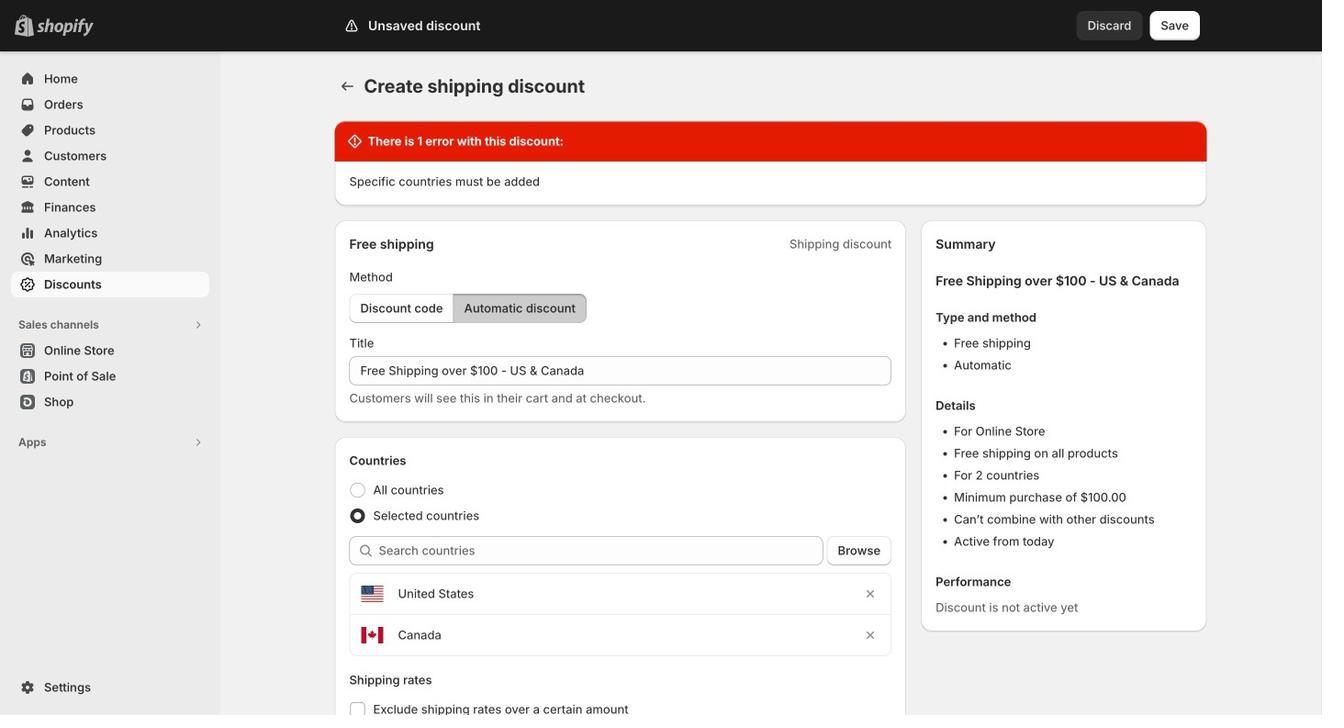 Task type: locate. For each thing, give the bounding box(es) containing it.
shopify image
[[37, 18, 94, 37]]

None text field
[[350, 356, 892, 386]]



Task type: describe. For each thing, give the bounding box(es) containing it.
Search countries text field
[[379, 537, 824, 566]]



Task type: vqa. For each thing, say whether or not it's contained in the screenshot.
Shopify image on the left top of page
yes



